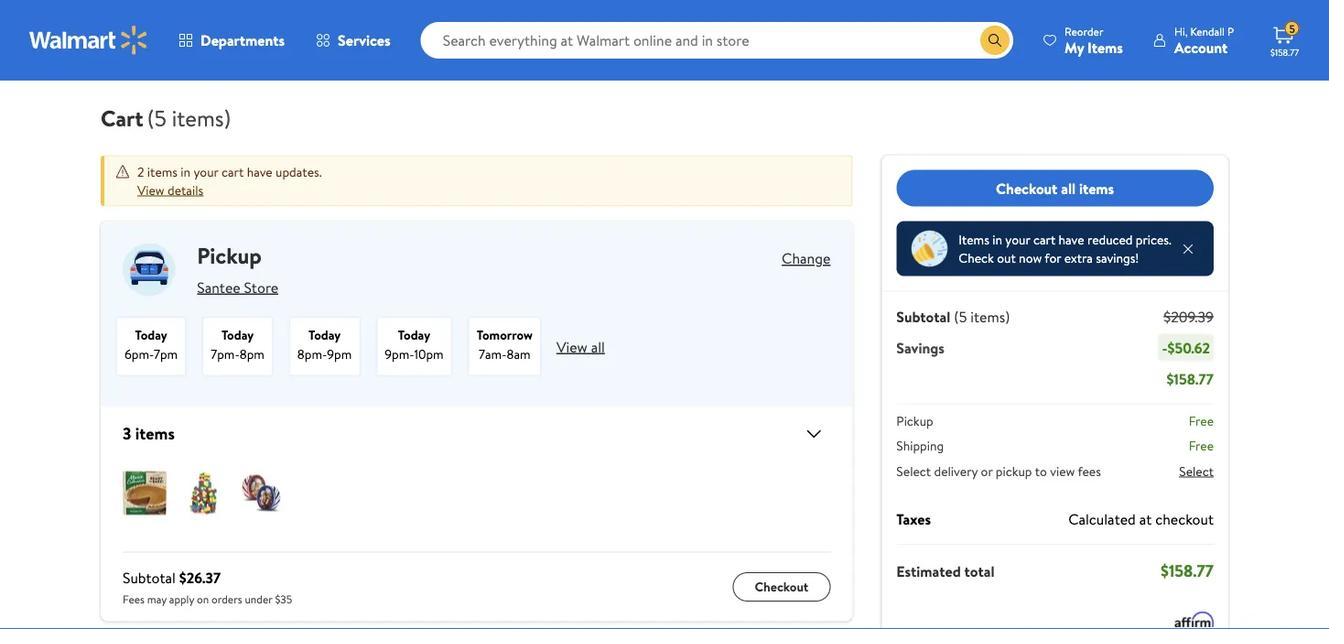 Task type: locate. For each thing, give the bounding box(es) containing it.
your
[[194, 163, 219, 180], [1006, 231, 1031, 249]]

items inside items in your cart have reduced prices. check out now for extra savings!
[[959, 231, 990, 249]]

check
[[959, 249, 995, 267]]

1 horizontal spatial items)
[[971, 306, 1010, 327]]

items inside button
[[1080, 178, 1115, 198]]

checkout for checkout all items
[[997, 178, 1058, 198]]

shipping
[[897, 437, 944, 455]]

have left updates.
[[247, 163, 273, 180]]

8pm
[[240, 345, 265, 363]]

items left out
[[959, 231, 990, 249]]

1 vertical spatial cart
[[1034, 231, 1056, 249]]

$158.77 down $50.62
[[1167, 369, 1214, 389]]

items) down check
[[971, 306, 1010, 327]]

tomorrow
[[477, 326, 533, 344]]

details
[[168, 181, 204, 199]]

0 horizontal spatial items)
[[172, 103, 231, 133]]

0 vertical spatial your
[[194, 163, 219, 180]]

select
[[897, 462, 932, 480], [1180, 462, 1214, 480]]

1 vertical spatial subtotal
[[123, 567, 176, 588]]

today 8pm-9pm
[[298, 326, 352, 363]]

checkout
[[997, 178, 1058, 198], [755, 578, 809, 596]]

my
[[1065, 37, 1085, 57]]

2 items in your cart have updates. view details
[[137, 163, 322, 199]]

alert containing 2 items in your cart have updates.
[[101, 155, 853, 207]]

select button
[[1180, 462, 1214, 480]]

1 horizontal spatial pickup
[[897, 412, 934, 430]]

0 horizontal spatial items
[[959, 231, 990, 249]]

view
[[1051, 462, 1076, 480]]

alert
[[101, 155, 853, 207]]

$50.62
[[1168, 337, 1211, 358]]

your up details
[[194, 163, 219, 180]]

select for select button
[[1180, 462, 1214, 480]]

view down 2
[[137, 181, 165, 199]]

items) for subtotal (5 items)
[[971, 306, 1010, 327]]

0 horizontal spatial (5
[[147, 103, 167, 133]]

1 horizontal spatial subtotal
[[897, 306, 951, 327]]

1 vertical spatial checkout
[[755, 578, 809, 596]]

(5
[[147, 103, 167, 133], [955, 306, 968, 327]]

taxes
[[897, 509, 931, 529]]

today up 6pm-
[[135, 326, 167, 344]]

items)
[[172, 103, 231, 133], [971, 306, 1010, 327]]

$209.39
[[1164, 306, 1214, 327]]

in
[[181, 163, 191, 180], [993, 231, 1003, 249]]

2 select from the left
[[1180, 462, 1214, 480]]

today 6pm-7pm
[[125, 326, 178, 363]]

1 horizontal spatial items
[[1088, 37, 1124, 57]]

0 vertical spatial items
[[1088, 37, 1124, 57]]

1 horizontal spatial cart
[[1034, 231, 1056, 249]]

today inside today 6pm-7pm
[[135, 326, 167, 344]]

2 today from the left
[[222, 326, 254, 344]]

1 free from the top
[[1190, 412, 1214, 430]]

today up 8pm-
[[309, 326, 341, 344]]

0 horizontal spatial select
[[897, 462, 932, 480]]

free
[[1190, 412, 1214, 430], [1190, 437, 1214, 455]]

search icon image
[[988, 33, 1003, 48]]

close nudge image
[[1181, 241, 1196, 256]]

view details button
[[137, 181, 204, 199]]

change
[[782, 248, 831, 268]]

today inside today 8pm-9pm
[[309, 326, 341, 344]]

0 vertical spatial checkout
[[997, 178, 1058, 198]]

4 today from the left
[[398, 326, 431, 344]]

0 horizontal spatial cart
[[222, 163, 244, 180]]

have inside 2 items in your cart have updates. view details
[[247, 163, 273, 180]]

1 vertical spatial items)
[[971, 306, 1010, 327]]

7am-
[[479, 345, 507, 363]]

0 vertical spatial have
[[247, 163, 273, 180]]

$26.37
[[179, 567, 221, 588]]

(5 right cart
[[147, 103, 167, 133]]

1 vertical spatial in
[[993, 231, 1003, 249]]

checkout all items
[[997, 178, 1115, 198]]

$158.77 down the 5
[[1271, 46, 1300, 58]]

cart left extra at the top
[[1034, 231, 1056, 249]]

0 horizontal spatial checkout
[[755, 578, 809, 596]]

today up "10pm"
[[398, 326, 431, 344]]

items right 3
[[135, 422, 175, 445]]

select down shipping
[[897, 462, 932, 480]]

0 vertical spatial cart
[[222, 163, 244, 180]]

3
[[123, 422, 131, 445]]

items
[[1088, 37, 1124, 57], [959, 231, 990, 249]]

3 today from the left
[[309, 326, 341, 344]]

departments
[[201, 30, 285, 50]]

reorder my items
[[1065, 23, 1124, 57]]

today inside 'today 7pm-8pm'
[[222, 326, 254, 344]]

affirm image
[[1175, 612, 1214, 627]]

items right my
[[1088, 37, 1124, 57]]

subtotal up savings
[[897, 306, 951, 327]]

$35
[[275, 591, 292, 607]]

pickup
[[996, 462, 1033, 480]]

cart left updates.
[[222, 163, 244, 180]]

checkout all items button
[[897, 170, 1214, 207]]

checkout inside button
[[997, 178, 1058, 198]]

-
[[1163, 337, 1168, 358]]

reorder
[[1065, 23, 1104, 39]]

in left now
[[993, 231, 1003, 249]]

9pm
[[327, 345, 352, 363]]

pickup
[[197, 240, 262, 271], [897, 412, 934, 430]]

all inside the checkout all items button
[[1062, 178, 1076, 198]]

0 vertical spatial view
[[137, 181, 165, 199]]

melissa & doug wooden building blocks set - 100 blocks in 4 colors and 9 shapes - fsc-certified materials with addon services image
[[181, 471, 225, 515]]

0 vertical spatial pickup
[[197, 240, 262, 271]]

today for 8pm
[[222, 326, 254, 344]]

0 horizontal spatial pickup
[[197, 240, 262, 271]]

checkout inside "button"
[[755, 578, 809, 596]]

1 vertical spatial your
[[1006, 231, 1031, 249]]

free for shipping
[[1190, 437, 1214, 455]]

services button
[[300, 18, 406, 62]]

1 horizontal spatial select
[[1180, 462, 1214, 480]]

today inside today 9pm-10pm
[[398, 326, 431, 344]]

0 vertical spatial all
[[1062, 178, 1076, 198]]

items up the reduced
[[1080, 178, 1115, 198]]

1 horizontal spatial your
[[1006, 231, 1031, 249]]

today for 7pm
[[135, 326, 167, 344]]

fees
[[123, 591, 145, 607]]

subtotal inside subtotal $26.37 fees may apply on orders under $35
[[123, 567, 176, 588]]

select delivery or pickup to view fees
[[897, 462, 1102, 480]]

0 horizontal spatial all
[[591, 336, 605, 357]]

1 vertical spatial free
[[1190, 437, 1214, 455]]

savings!
[[1097, 249, 1140, 267]]

0 horizontal spatial have
[[247, 163, 273, 180]]

subtotal
[[897, 306, 951, 327], [123, 567, 176, 588]]

view
[[137, 181, 165, 199], [557, 336, 588, 357]]

your left for
[[1006, 231, 1031, 249]]

0 horizontal spatial your
[[194, 163, 219, 180]]

savings
[[897, 337, 945, 358]]

may
[[147, 591, 167, 607]]

0 horizontal spatial subtotal
[[123, 567, 176, 588]]

view right 8am
[[557, 336, 588, 357]]

santee store
[[197, 277, 279, 297]]

1 horizontal spatial (5
[[955, 306, 968, 327]]

$158.77
[[1271, 46, 1300, 58], [1167, 369, 1214, 389], [1161, 560, 1214, 582]]

delivery
[[935, 462, 978, 480]]

out
[[998, 249, 1016, 267]]

1 horizontal spatial in
[[993, 231, 1003, 249]]

3 items
[[123, 422, 175, 445]]

0 vertical spatial in
[[181, 163, 191, 180]]

in up details
[[181, 163, 191, 180]]

0 vertical spatial free
[[1190, 412, 1214, 430]]

select up "checkout" at the right of the page
[[1180, 462, 1214, 480]]

1 vertical spatial (5
[[955, 306, 968, 327]]

sam's choice butter christmas cookies, 12 oz with addon services image
[[240, 471, 284, 515]]

view inside 2 items in your cart have updates. view details
[[137, 181, 165, 199]]

checkout for checkout
[[755, 578, 809, 596]]

fees
[[1078, 462, 1102, 480]]

0 horizontal spatial in
[[181, 163, 191, 180]]

items for 3 items
[[135, 422, 175, 445]]

1 horizontal spatial all
[[1062, 178, 1076, 198]]

1 today from the left
[[135, 326, 167, 344]]

$158.77 up affirm image
[[1161, 560, 1214, 582]]

have
[[247, 163, 273, 180], [1059, 231, 1085, 249]]

items up "view details" button at the top of the page
[[147, 163, 178, 180]]

pickup up shipping
[[897, 412, 934, 430]]

1 vertical spatial pickup
[[897, 412, 934, 430]]

0 horizontal spatial view
[[137, 181, 165, 199]]

2 free from the top
[[1190, 437, 1214, 455]]

your inside items in your cart have reduced prices. check out now for extra savings!
[[1006, 231, 1031, 249]]

0 vertical spatial items)
[[172, 103, 231, 133]]

1 horizontal spatial view
[[557, 336, 588, 357]]

1 select from the left
[[897, 462, 932, 480]]

0 vertical spatial subtotal
[[897, 306, 951, 327]]

all right 8am
[[591, 336, 605, 357]]

p
[[1228, 23, 1235, 39]]

1 vertical spatial items
[[959, 231, 990, 249]]

7pm-
[[211, 345, 240, 363]]

have left the reduced
[[1059, 231, 1085, 249]]

apply
[[169, 591, 194, 607]]

free for pickup
[[1190, 412, 1214, 430]]

departments button
[[163, 18, 300, 62]]

cart
[[222, 163, 244, 180], [1034, 231, 1056, 249]]

1 vertical spatial have
[[1059, 231, 1085, 249]]

all for view
[[591, 336, 605, 357]]

pickup up the santee store
[[197, 240, 262, 271]]

1 horizontal spatial have
[[1059, 231, 1085, 249]]

items inside 2 items in your cart have updates. view details
[[147, 163, 178, 180]]

today up 7pm-
[[222, 326, 254, 344]]

0 vertical spatial (5
[[147, 103, 167, 133]]

items) up 2 items in your cart have updates. view details
[[172, 103, 231, 133]]

today 9pm-10pm
[[385, 326, 444, 363]]

today
[[135, 326, 167, 344], [222, 326, 254, 344], [309, 326, 341, 344], [398, 326, 431, 344]]

(5 down check
[[955, 306, 968, 327]]

subtotal up may at the left bottom of the page
[[123, 567, 176, 588]]

all up items in your cart have reduced prices. check out now for extra savings! at the top right of the page
[[1062, 178, 1076, 198]]

1 vertical spatial all
[[591, 336, 605, 357]]

items
[[147, 163, 178, 180], [1080, 178, 1115, 198], [135, 422, 175, 445]]

1 vertical spatial $158.77
[[1167, 369, 1214, 389]]

view all
[[557, 336, 605, 357]]

1 horizontal spatial checkout
[[997, 178, 1058, 198]]

hi, kendall p account
[[1175, 23, 1235, 57]]

for
[[1045, 249, 1062, 267]]



Task type: vqa. For each thing, say whether or not it's contained in the screenshot.
topmost (5
yes



Task type: describe. For each thing, give the bounding box(es) containing it.
(5 for cart
[[147, 103, 167, 133]]

now
[[1019, 249, 1042, 267]]

select for select delivery or pickup to view fees
[[897, 462, 932, 480]]

items inside reorder my items
[[1088, 37, 1124, 57]]

at
[[1140, 509, 1152, 529]]

cart (5 items)
[[101, 103, 231, 133]]

view all button
[[557, 336, 605, 357]]

cart inside 2 items in your cart have updates. view details
[[222, 163, 244, 180]]

reduced
[[1088, 231, 1133, 249]]

today for 9pm
[[309, 326, 341, 344]]

your inside 2 items in your cart have updates. view details
[[194, 163, 219, 180]]

updates.
[[276, 163, 322, 180]]

items) for cart (5 items)
[[172, 103, 231, 133]]

in inside 2 items in your cart have updates. view details
[[181, 163, 191, 180]]

Search search field
[[421, 22, 1014, 59]]

2
[[137, 163, 144, 180]]

have inside items in your cart have reduced prices. check out now for extra savings!
[[1059, 231, 1085, 249]]

hi,
[[1175, 23, 1188, 39]]

7pm
[[154, 345, 178, 363]]

calculated
[[1069, 509, 1136, 529]]

today for 10pm
[[398, 326, 431, 344]]

subtotal for subtotal (5 items)
[[897, 306, 951, 327]]

estimated total
[[897, 561, 995, 581]]

cart
[[101, 103, 144, 133]]

marie callender's pumpkin pie, 36 oz (frozen) with addon services image
[[123, 471, 167, 515]]

walmart image
[[29, 26, 148, 55]]

Walmart Site-Wide search field
[[421, 22, 1014, 59]]

under
[[245, 591, 273, 607]]

santee
[[197, 277, 241, 297]]

estimated
[[897, 561, 961, 581]]

in inside items in your cart have reduced prices. check out now for extra savings!
[[993, 231, 1003, 249]]

account
[[1175, 37, 1228, 57]]

items in your cart have reduced prices. check out now for extra savings!
[[959, 231, 1172, 267]]

prices.
[[1136, 231, 1172, 249]]

store
[[244, 277, 279, 297]]

10pm
[[414, 345, 444, 363]]

kendall
[[1191, 23, 1225, 39]]

0 vertical spatial $158.77
[[1271, 46, 1300, 58]]

or
[[981, 462, 993, 480]]

(5 for subtotal
[[955, 306, 968, 327]]

checkout button
[[733, 572, 831, 602]]

5
[[1290, 21, 1296, 36]]

-$50.62
[[1163, 337, 1211, 358]]

all for checkout
[[1062, 178, 1076, 198]]

to
[[1036, 462, 1048, 480]]

subtotal for subtotal $26.37 fees may apply on orders under $35
[[123, 567, 176, 588]]

calculated at checkout
[[1069, 509, 1214, 529]]

subtotal (5 items)
[[897, 306, 1010, 327]]

2 vertical spatial $158.77
[[1161, 560, 1214, 582]]

total
[[965, 561, 995, 581]]

checkout
[[1156, 509, 1214, 529]]

cart inside items in your cart have reduced prices. check out now for extra savings!
[[1034, 231, 1056, 249]]

orders
[[212, 591, 242, 607]]

6pm-
[[125, 345, 154, 363]]

view all items image
[[796, 423, 825, 445]]

subtotal $26.37 fees may apply on orders under $35
[[123, 567, 292, 607]]

9pm-
[[385, 345, 414, 363]]

on
[[197, 591, 209, 607]]

extra
[[1065, 249, 1093, 267]]

1 vertical spatial view
[[557, 336, 588, 357]]

today 7pm-8pm
[[211, 326, 265, 363]]

8am
[[507, 345, 531, 363]]

santee store button
[[197, 272, 279, 302]]

tomorrow 7am-8am
[[477, 326, 533, 363]]

services
[[338, 30, 391, 50]]

change button
[[782, 248, 831, 268]]

8pm-
[[298, 345, 327, 363]]

reduced price image
[[912, 230, 948, 267]]

items for 2 items in your cart have updates. view details
[[147, 163, 178, 180]]



